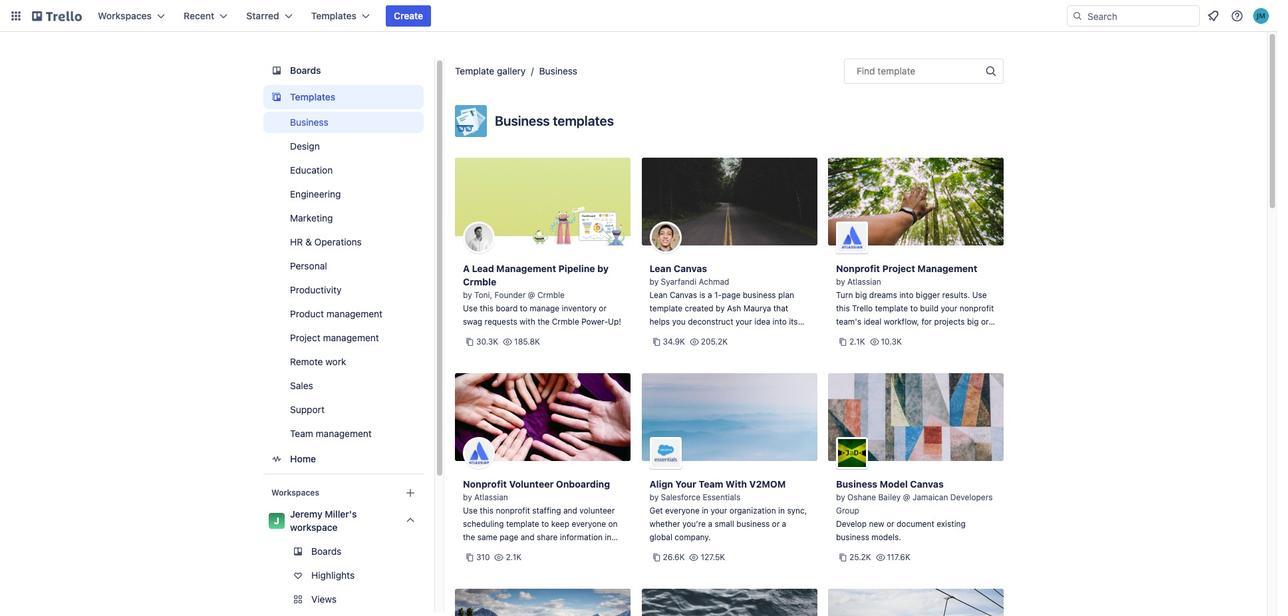 Task type: describe. For each thing, give the bounding box(es) containing it.
views
[[311, 594, 337, 605]]

toni,
[[474, 290, 492, 300]]

small
[[715, 519, 734, 529]]

1 vertical spatial templates
[[290, 91, 336, 102]]

template board image
[[269, 89, 285, 105]]

inventory
[[562, 303, 597, 313]]

by right pipeline
[[598, 263, 609, 274]]

project inside nonprofit project management by atlassian turn big dreams into bigger results. use this trello template to build your nonprofit team's ideal workflow, for projects big or small.
[[883, 263, 916, 274]]

team inside the align your team with v2mom by salesforce essentials get everyone in your organization in sync, whether you're a small business or a global company.
[[699, 478, 724, 490]]

align your team with v2mom by salesforce essentials get everyone in your organization in sync, whether you're a small business or a global company.
[[650, 478, 807, 542]]

1 lean from the top
[[650, 263, 672, 274]]

a lead management pipeline by crmble by toni, founder @ crmble use this board to manage inventory or swag requests with the crmble power-up!
[[463, 263, 621, 327]]

bigger
[[916, 290, 940, 300]]

onboarding
[[556, 478, 610, 490]]

personal
[[290, 260, 327, 271]]

template inside field
[[878, 65, 916, 77]]

product management link
[[263, 303, 424, 325]]

use inside "nonprofit volunteer onboarding by atlassian use this nonprofit staffing and volunteer scheduling template to keep everyone on the same page and share information in real-time."
[[463, 506, 478, 516]]

management for project
[[918, 263, 978, 274]]

25.2k
[[850, 552, 871, 562]]

nonprofit volunteer onboarding by atlassian use this nonprofit staffing and volunteer scheduling template to keep everyone on the same page and share information in real-time.
[[463, 478, 618, 556]]

management for team management
[[316, 428, 372, 439]]

by inside "nonprofit volunteer onboarding by atlassian use this nonprofit staffing and volunteer scheduling template to keep everyone on the same page and share information in real-time."
[[463, 492, 472, 502]]

lead
[[472, 263, 494, 274]]

template inside "nonprofit volunteer onboarding by atlassian use this nonprofit staffing and volunteer scheduling template to keep everyone on the same page and share information in real-time."
[[506, 519, 539, 529]]

oshane
[[848, 492, 876, 502]]

1 vertical spatial project
[[290, 332, 321, 343]]

jeremy miller's workspace
[[290, 508, 357, 533]]

is
[[700, 290, 706, 300]]

business inside business model canvas by oshane bailey @ jamaican developers group develop new or document existing business models.
[[836, 478, 878, 490]]

developers
[[951, 492, 993, 502]]

use for nonprofit project management
[[973, 290, 987, 300]]

get
[[650, 506, 663, 516]]

same
[[477, 532, 498, 542]]

product management
[[290, 308, 383, 319]]

or inside business model canvas by oshane bailey @ jamaican developers group develop new or document existing business models.
[[887, 519, 895, 529]]

with
[[726, 478, 747, 490]]

templates link
[[263, 85, 424, 109]]

business inside business model canvas by oshane bailey @ jamaican developers group develop new or document existing business models.
[[836, 532, 870, 542]]

117.6k
[[887, 552, 911, 562]]

work
[[326, 356, 346, 367]]

boards link for home
[[263, 59, 424, 83]]

workspace
[[290, 522, 338, 533]]

power-
[[582, 317, 608, 327]]

open information menu image
[[1231, 9, 1244, 23]]

requests
[[485, 317, 517, 327]]

find
[[857, 65, 875, 77]]

sync,
[[787, 506, 807, 516]]

310
[[476, 552, 490, 562]]

a inside lean canvas by syarfandi achmad lean canvas is a 1-page business plan template created by ash maurya that helps you deconstruct your idea into its key assumptions.
[[708, 290, 712, 300]]

workspaces inside popup button
[[98, 10, 152, 21]]

workspaces button
[[90, 5, 173, 27]]

this for turn
[[836, 303, 850, 313]]

templates inside dropdown button
[[311, 10, 357, 21]]

this for crmble
[[480, 303, 494, 313]]

gallery
[[497, 65, 526, 77]]

its
[[789, 317, 798, 327]]

salesforce essentials image
[[650, 437, 682, 469]]

product
[[290, 308, 324, 319]]

template gallery
[[455, 65, 526, 77]]

Find template field
[[844, 59, 1004, 84]]

primary element
[[0, 0, 1277, 32]]

30.3k
[[476, 337, 499, 347]]

1 horizontal spatial in
[[702, 506, 709, 516]]

starred button
[[238, 5, 301, 27]]

to inside a lead management pipeline by crmble by toni, founder @ crmble use this board to manage inventory or swag requests with the crmble power-up!
[[520, 303, 528, 313]]

recent button
[[176, 5, 236, 27]]

1 vertical spatial crmble
[[538, 290, 565, 300]]

back to home image
[[32, 5, 82, 27]]

plan
[[778, 290, 794, 300]]

nonprofit inside nonprofit project management by atlassian turn big dreams into bigger results. use this trello template to build your nonprofit team's ideal workflow, for projects big or small.
[[960, 303, 994, 313]]

that
[[774, 303, 789, 313]]

find template
[[857, 65, 916, 77]]

highlights link
[[263, 565, 424, 586]]

productivity
[[290, 284, 342, 295]]

for
[[922, 317, 932, 327]]

1 vertical spatial business link
[[263, 112, 424, 133]]

0 horizontal spatial 2.1k
[[506, 552, 522, 562]]

26.6k
[[663, 552, 685, 562]]

project management link
[[263, 327, 424, 349]]

you're
[[683, 519, 706, 529]]

j
[[274, 515, 280, 526]]

ideal
[[864, 317, 882, 327]]

canvas inside business model canvas by oshane bailey @ jamaican developers group develop new or document existing business models.
[[910, 478, 944, 490]]

global
[[650, 532, 673, 542]]

project management
[[290, 332, 379, 343]]

a
[[463, 263, 470, 274]]

engineering
[[290, 188, 341, 200]]

jeremy miller (jeremymiller198) image
[[1254, 8, 1270, 24]]

information
[[560, 532, 603, 542]]

pipeline
[[559, 263, 595, 274]]

essentials
[[703, 492, 741, 502]]

trello
[[852, 303, 873, 313]]

operations
[[314, 236, 362, 248]]

&
[[305, 236, 312, 248]]

develop
[[836, 519, 867, 529]]

model
[[880, 478, 908, 490]]

0 vertical spatial 2.1k
[[850, 337, 865, 347]]

company.
[[675, 532, 711, 542]]

productivity link
[[263, 279, 424, 301]]

up!
[[608, 317, 621, 327]]

1 horizontal spatial business link
[[539, 65, 578, 77]]

swag
[[463, 317, 482, 327]]

remote
[[290, 356, 323, 367]]

boards for views
[[311, 546, 342, 557]]

business down gallery
[[495, 113, 550, 128]]

management for product management
[[327, 308, 383, 319]]

create a workspace image
[[403, 485, 419, 501]]

key
[[650, 330, 663, 340]]

by down 1-
[[716, 303, 725, 313]]

oshane bailey @ jamaican developers group image
[[836, 437, 868, 469]]

syarfandi achmad image
[[650, 222, 682, 254]]

jeremy
[[290, 508, 323, 520]]

helps
[[650, 317, 670, 327]]

management for lead
[[496, 263, 556, 274]]

34.9k
[[663, 337, 685, 347]]

@ inside business model canvas by oshane bailey @ jamaican developers group develop new or document existing business models.
[[903, 492, 911, 502]]

education link
[[263, 160, 424, 181]]

board
[[496, 303, 518, 313]]

board image
[[269, 63, 285, 79]]

template
[[455, 65, 495, 77]]

personal link
[[263, 255, 424, 277]]

127.5k
[[701, 552, 725, 562]]

small.
[[836, 330, 858, 340]]

created
[[685, 303, 714, 313]]

boards for home
[[290, 65, 321, 76]]

0 vertical spatial and
[[563, 506, 577, 516]]



Task type: locate. For each thing, give the bounding box(es) containing it.
or inside a lead management pipeline by crmble by toni, founder @ crmble use this board to manage inventory or swag requests with the crmble power-up!
[[599, 303, 607, 313]]

deconstruct
[[688, 317, 734, 327]]

this inside a lead management pipeline by crmble by toni, founder @ crmble use this board to manage inventory or swag requests with the crmble power-up!
[[480, 303, 494, 313]]

lean
[[650, 263, 672, 274], [650, 290, 668, 300]]

1 vertical spatial canvas
[[670, 290, 697, 300]]

1 vertical spatial page
[[500, 532, 519, 542]]

0 vertical spatial page
[[722, 290, 741, 300]]

2.1k right time.
[[506, 552, 522, 562]]

to inside "nonprofit volunteer onboarding by atlassian use this nonprofit staffing and volunteer scheduling template to keep everyone on the same page and share information in real-time."
[[542, 519, 549, 529]]

1 horizontal spatial into
[[900, 290, 914, 300]]

1 horizontal spatial big
[[967, 317, 979, 327]]

search image
[[1073, 11, 1083, 21]]

business icon image
[[455, 105, 487, 137]]

0 vertical spatial business link
[[539, 65, 578, 77]]

management down productivity link
[[327, 308, 383, 319]]

0 horizontal spatial in
[[605, 532, 612, 542]]

atlassian for volunteer
[[474, 492, 508, 502]]

page inside lean canvas by syarfandi achmad lean canvas is a 1-page business plan template created by ash maurya that helps you deconstruct your idea into its key assumptions.
[[722, 290, 741, 300]]

business right gallery
[[539, 65, 578, 77]]

1 vertical spatial big
[[967, 317, 979, 327]]

design
[[290, 140, 320, 152]]

use
[[973, 290, 987, 300], [463, 303, 478, 313], [463, 506, 478, 516]]

lean up the syarfandi at top
[[650, 263, 672, 274]]

the inside a lead management pipeline by crmble by toni, founder @ crmble use this board to manage inventory or swag requests with the crmble power-up!
[[538, 317, 550, 327]]

business templates
[[495, 113, 614, 128]]

boards link for views
[[263, 541, 424, 562]]

2 lean from the top
[[650, 290, 668, 300]]

0 horizontal spatial big
[[856, 290, 867, 300]]

your inside lean canvas by syarfandi achmad lean canvas is a 1-page business plan template created by ash maurya that helps you deconstruct your idea into its key assumptions.
[[736, 317, 752, 327]]

manage
[[530, 303, 560, 313]]

page right same
[[500, 532, 519, 542]]

to inside nonprofit project management by atlassian turn big dreams into bigger results. use this trello template to build your nonprofit team's ideal workflow, for projects big or small.
[[911, 303, 918, 313]]

canvas up jamaican
[[910, 478, 944, 490]]

use right results.
[[973, 290, 987, 300]]

miller's
[[325, 508, 357, 520]]

by left toni,
[[463, 290, 472, 300]]

nonprofit up scheduling
[[496, 506, 530, 516]]

1 vertical spatial atlassian
[[474, 492, 508, 502]]

group
[[836, 506, 860, 516]]

into inside lean canvas by syarfandi achmad lean canvas is a 1-page business plan template created by ash maurya that helps you deconstruct your idea into its key assumptions.
[[773, 317, 787, 327]]

1 boards link from the top
[[263, 59, 424, 83]]

nonprofit inside nonprofit project management by atlassian turn big dreams into bigger results. use this trello template to build your nonprofit team's ideal workflow, for projects big or small.
[[836, 263, 880, 274]]

business link
[[539, 65, 578, 77], [263, 112, 424, 133]]

management inside nonprofit project management by atlassian turn big dreams into bigger results. use this trello template to build your nonprofit team's ideal workflow, for projects big or small.
[[918, 263, 978, 274]]

management down product management link
[[323, 332, 379, 343]]

team management link
[[263, 423, 424, 444]]

template
[[878, 65, 916, 77], [650, 303, 683, 313], [875, 303, 908, 313], [506, 519, 539, 529]]

design link
[[263, 136, 424, 157]]

this inside nonprofit project management by atlassian turn big dreams into bigger results. use this trello template to build your nonprofit team's ideal workflow, for projects big or small.
[[836, 303, 850, 313]]

by left the syarfandi at top
[[650, 277, 659, 287]]

workflow,
[[884, 317, 920, 327]]

sales link
[[263, 375, 424, 397]]

0 horizontal spatial @
[[528, 290, 535, 300]]

2 vertical spatial use
[[463, 506, 478, 516]]

management for project management
[[323, 332, 379, 343]]

0 horizontal spatial atlassian
[[474, 492, 508, 502]]

management inside a lead management pipeline by crmble by toni, founder @ crmble use this board to manage inventory or swag requests with the crmble power-up!
[[496, 263, 556, 274]]

template inside nonprofit project management by atlassian turn big dreams into bigger results. use this trello template to build your nonprofit team's ideal workflow, for projects big or small.
[[875, 303, 908, 313]]

by up scheduling
[[463, 492, 472, 502]]

in up you're
[[702, 506, 709, 516]]

this
[[480, 303, 494, 313], [836, 303, 850, 313], [480, 506, 494, 516]]

highlights
[[311, 570, 355, 581]]

use up 'swag'
[[463, 303, 478, 313]]

atlassian inside "nonprofit volunteer onboarding by atlassian use this nonprofit staffing and volunteer scheduling template to keep everyone on the same page and share information in real-time."
[[474, 492, 508, 502]]

business link up design link
[[263, 112, 424, 133]]

by
[[598, 263, 609, 274], [650, 277, 659, 287], [836, 277, 845, 287], [463, 290, 472, 300], [716, 303, 725, 313], [463, 492, 472, 502], [650, 492, 659, 502], [836, 492, 845, 502]]

create button
[[386, 5, 431, 27]]

this inside "nonprofit volunteer onboarding by atlassian use this nonprofit staffing and volunteer scheduling template to keep everyone on the same page and share information in real-time."
[[480, 506, 494, 516]]

your down ash
[[736, 317, 752, 327]]

use inside nonprofit project management by atlassian turn big dreams into bigger results. use this trello template to build your nonprofit team's ideal workflow, for projects big or small.
[[973, 290, 987, 300]]

syarfandi
[[661, 277, 697, 287]]

business up oshane
[[836, 478, 878, 490]]

0 vertical spatial boards link
[[263, 59, 424, 83]]

crmble down inventory
[[552, 317, 579, 327]]

1 horizontal spatial atlassian
[[848, 277, 881, 287]]

1 vertical spatial workspaces
[[271, 488, 319, 498]]

1 horizontal spatial nonprofit
[[836, 263, 880, 274]]

a left small
[[708, 519, 713, 529]]

1 vertical spatial @
[[903, 492, 911, 502]]

hr
[[290, 236, 303, 248]]

1 vertical spatial use
[[463, 303, 478, 313]]

2 boards link from the top
[[263, 541, 424, 562]]

0 horizontal spatial into
[[773, 317, 787, 327]]

a right "is"
[[708, 290, 712, 300]]

1 horizontal spatial nonprofit
[[960, 303, 994, 313]]

0 vertical spatial crmble
[[463, 276, 497, 287]]

0 vertical spatial nonprofit
[[836, 263, 880, 274]]

1 vertical spatial into
[[773, 317, 787, 327]]

0 horizontal spatial nonprofit
[[463, 478, 507, 490]]

185.8k
[[514, 337, 540, 347]]

team inside team management link
[[290, 428, 313, 439]]

1 horizontal spatial 2.1k
[[850, 337, 865, 347]]

to down the staffing
[[542, 519, 549, 529]]

@ right bailey
[[903, 492, 911, 502]]

everyone inside the align your team with v2mom by salesforce essentials get everyone in your organization in sync, whether you're a small business or a global company.
[[665, 506, 700, 516]]

your up projects
[[941, 303, 958, 313]]

1 vertical spatial boards
[[311, 546, 342, 557]]

switch to… image
[[9, 9, 23, 23]]

your down the essentials
[[711, 506, 728, 516]]

2.1k down team's
[[850, 337, 865, 347]]

this down turn
[[836, 303, 850, 313]]

template up helps
[[650, 303, 683, 313]]

use inside a lead management pipeline by crmble by toni, founder @ crmble use this board to manage inventory or swag requests with the crmble power-up!
[[463, 303, 478, 313]]

by inside the align your team with v2mom by salesforce essentials get everyone in your organization in sync, whether you're a small business or a global company.
[[650, 492, 659, 502]]

1 vertical spatial 2.1k
[[506, 552, 522, 562]]

by inside nonprofit project management by atlassian turn big dreams into bigger results. use this trello template to build your nonprofit team's ideal workflow, for projects big or small.
[[836, 277, 845, 287]]

to left the build
[[911, 303, 918, 313]]

nonprofit down results.
[[960, 303, 994, 313]]

business link right gallery
[[539, 65, 578, 77]]

2 vertical spatial canvas
[[910, 478, 944, 490]]

atlassian image
[[836, 222, 868, 254]]

crmble down lead
[[463, 276, 497, 287]]

1 horizontal spatial team
[[699, 478, 724, 490]]

1 horizontal spatial page
[[722, 290, 741, 300]]

team management
[[290, 428, 372, 439]]

project up remote
[[290, 332, 321, 343]]

or inside the align your team with v2mom by salesforce essentials get everyone in your organization in sync, whether you're a small business or a global company.
[[772, 519, 780, 529]]

0 notifications image
[[1206, 8, 1222, 24]]

atlassian
[[848, 277, 881, 287], [474, 492, 508, 502]]

0 horizontal spatial team
[[290, 428, 313, 439]]

1 horizontal spatial management
[[918, 263, 978, 274]]

use up scheduling
[[463, 506, 478, 516]]

by inside business model canvas by oshane bailey @ jamaican developers group develop new or document existing business models.
[[836, 492, 845, 502]]

workspaces
[[98, 10, 152, 21], [271, 488, 319, 498]]

a down "v2mom" at the right of page
[[782, 519, 787, 529]]

boards right board image
[[290, 65, 321, 76]]

or right new at bottom
[[887, 519, 895, 529]]

0 horizontal spatial to
[[520, 303, 528, 313]]

page up ash
[[722, 290, 741, 300]]

1 horizontal spatial everyone
[[665, 506, 700, 516]]

this up scheduling
[[480, 506, 494, 516]]

home link
[[263, 447, 424, 471]]

0 vertical spatial everyone
[[665, 506, 700, 516]]

2 horizontal spatial in
[[779, 506, 785, 516]]

nonprofit for nonprofit volunteer onboarding
[[463, 478, 507, 490]]

nonprofit inside "nonprofit volunteer onboarding by atlassian use this nonprofit staffing and volunteer scheduling template to keep everyone on the same page and share information in real-time."
[[496, 506, 530, 516]]

models.
[[872, 532, 902, 542]]

big up trello on the right of the page
[[856, 290, 867, 300]]

crmble up manage
[[538, 290, 565, 300]]

jamaican
[[913, 492, 948, 502]]

business inside lean canvas by syarfandi achmad lean canvas is a 1-page business plan template created by ash maurya that helps you deconstruct your idea into its key assumptions.
[[743, 290, 776, 300]]

0 vertical spatial workspaces
[[98, 10, 152, 21]]

forward image
[[421, 592, 437, 607]]

everyone inside "nonprofit volunteer onboarding by atlassian use this nonprofit staffing and volunteer scheduling template to keep everyone on the same page and share information in real-time."
[[572, 519, 606, 529]]

real-
[[463, 546, 481, 556]]

management up results.
[[918, 263, 978, 274]]

1 vertical spatial boards link
[[263, 541, 424, 562]]

boards link up "templates" link
[[263, 59, 424, 83]]

0 horizontal spatial business link
[[263, 112, 424, 133]]

team down support
[[290, 428, 313, 439]]

business inside the align your team with v2mom by salesforce essentials get everyone in your organization in sync, whether you're a small business or a global company.
[[737, 519, 770, 529]]

your inside nonprofit project management by atlassian turn big dreams into bigger results. use this trello template to build your nonprofit team's ideal workflow, for projects big or small.
[[941, 303, 958, 313]]

0 horizontal spatial nonprofit
[[496, 506, 530, 516]]

business down develop in the bottom right of the page
[[836, 532, 870, 542]]

1 horizontal spatial to
[[542, 519, 549, 529]]

templates right template board icon at the top
[[290, 91, 336, 102]]

toni, founder @ crmble image
[[463, 222, 495, 254]]

1 vertical spatial management
[[323, 332, 379, 343]]

0 vertical spatial into
[[900, 290, 914, 300]]

canvas
[[674, 263, 707, 274], [670, 290, 697, 300], [910, 478, 944, 490]]

0 vertical spatial team
[[290, 428, 313, 439]]

nonprofit for nonprofit project management
[[836, 263, 880, 274]]

by up turn
[[836, 277, 845, 287]]

template gallery link
[[455, 65, 526, 77]]

0 vertical spatial the
[[538, 317, 550, 327]]

1 vertical spatial team
[[699, 478, 724, 490]]

in down on at the left bottom of the page
[[605, 532, 612, 542]]

the inside "nonprofit volunteer onboarding by atlassian use this nonprofit staffing and volunteer scheduling template to keep everyone on the same page and share information in real-time."
[[463, 532, 475, 542]]

education
[[290, 164, 333, 176]]

1 vertical spatial and
[[521, 532, 535, 542]]

1 vertical spatial business
[[737, 519, 770, 529]]

into left bigger
[[900, 290, 914, 300]]

0 vertical spatial use
[[973, 290, 987, 300]]

management down support link
[[316, 428, 372, 439]]

0 vertical spatial business
[[743, 290, 776, 300]]

1 horizontal spatial the
[[538, 317, 550, 327]]

0 horizontal spatial project
[[290, 332, 321, 343]]

boards up highlights
[[311, 546, 342, 557]]

1 vertical spatial nonprofit
[[463, 478, 507, 490]]

project
[[883, 263, 916, 274], [290, 332, 321, 343]]

into down the that
[[773, 317, 787, 327]]

big
[[856, 290, 867, 300], [967, 317, 979, 327]]

bailey
[[879, 492, 901, 502]]

2 vertical spatial your
[[711, 506, 728, 516]]

template right find
[[878, 65, 916, 77]]

1 horizontal spatial project
[[883, 263, 916, 274]]

into inside nonprofit project management by atlassian turn big dreams into bigger results. use this trello template to build your nonprofit team's ideal workflow, for projects big or small.
[[900, 290, 914, 300]]

0 horizontal spatial your
[[711, 506, 728, 516]]

lean down the syarfandi at top
[[650, 290, 668, 300]]

crmble
[[463, 276, 497, 287], [538, 290, 565, 300], [552, 317, 579, 327]]

nonprofit down atlassian image
[[463, 478, 507, 490]]

page inside "nonprofit volunteer onboarding by atlassian use this nonprofit staffing and volunteer scheduling template to keep everyone on the same page and share information in real-time."
[[500, 532, 519, 542]]

@ up manage
[[528, 290, 535, 300]]

volunteer
[[509, 478, 554, 490]]

founder
[[495, 290, 526, 300]]

organization
[[730, 506, 776, 516]]

2 vertical spatial crmble
[[552, 317, 579, 327]]

idea
[[755, 317, 771, 327]]

templates
[[553, 113, 614, 128]]

project up dreams
[[883, 263, 916, 274]]

the
[[538, 317, 550, 327], [463, 532, 475, 542]]

atlassian inside nonprofit project management by atlassian turn big dreams into bigger results. use this trello template to build your nonprofit team's ideal workflow, for projects big or small.
[[848, 277, 881, 287]]

turn
[[836, 290, 853, 300]]

achmad
[[699, 277, 730, 287]]

or right projects
[[981, 317, 989, 327]]

canvas up the syarfandi at top
[[674, 263, 707, 274]]

atlassian for project
[[848, 277, 881, 287]]

nonprofit up turn
[[836, 263, 880, 274]]

nonprofit project management by atlassian turn big dreams into bigger results. use this trello template to build your nonprofit team's ideal workflow, for projects big or small.
[[836, 263, 994, 340]]

staffing
[[533, 506, 561, 516]]

business up maurya
[[743, 290, 776, 300]]

2 vertical spatial business
[[836, 532, 870, 542]]

create
[[394, 10, 423, 21]]

this down toni,
[[480, 303, 494, 313]]

by up get
[[650, 492, 659, 502]]

scheduling
[[463, 519, 504, 529]]

0 vertical spatial nonprofit
[[960, 303, 994, 313]]

0 horizontal spatial page
[[500, 532, 519, 542]]

management
[[496, 263, 556, 274], [918, 263, 978, 274]]

1 vertical spatial lean
[[650, 290, 668, 300]]

business up design at the left of page
[[290, 116, 328, 128]]

your
[[941, 303, 958, 313], [736, 317, 752, 327], [711, 506, 728, 516]]

build
[[920, 303, 939, 313]]

team up the essentials
[[699, 478, 724, 490]]

0 vertical spatial @
[[528, 290, 535, 300]]

document
[[897, 519, 935, 529]]

0 vertical spatial atlassian
[[848, 277, 881, 287]]

use for a lead management pipeline by crmble
[[463, 303, 478, 313]]

2 horizontal spatial to
[[911, 303, 918, 313]]

or down "organization"
[[772, 519, 780, 529]]

lean canvas by syarfandi achmad lean canvas is a 1-page business plan template created by ash maurya that helps you deconstruct your idea into its key assumptions.
[[650, 263, 798, 340]]

1-
[[715, 290, 722, 300]]

everyone down salesforce
[[665, 506, 700, 516]]

v2mom
[[750, 478, 786, 490]]

big right projects
[[967, 317, 979, 327]]

ash
[[727, 303, 741, 313]]

remote work link
[[263, 351, 424, 373]]

0 horizontal spatial the
[[463, 532, 475, 542]]

2.1k
[[850, 337, 865, 347], [506, 552, 522, 562]]

1 horizontal spatial @
[[903, 492, 911, 502]]

0 vertical spatial project
[[883, 263, 916, 274]]

0 horizontal spatial management
[[496, 263, 556, 274]]

1 horizontal spatial and
[[563, 506, 577, 516]]

boards link up 'highlights' 'link'
[[263, 541, 424, 562]]

1 vertical spatial nonprofit
[[496, 506, 530, 516]]

0 vertical spatial your
[[941, 303, 958, 313]]

to up with at the bottom of the page
[[520, 303, 528, 313]]

or inside nonprofit project management by atlassian turn big dreams into bigger results. use this trello template to build your nonprofit team's ideal workflow, for projects big or small.
[[981, 317, 989, 327]]

0 vertical spatial lean
[[650, 263, 672, 274]]

in inside "nonprofit volunteer onboarding by atlassian use this nonprofit staffing and volunteer scheduling template to keep everyone on the same page and share information in real-time."
[[605, 532, 612, 542]]

nonprofit inside "nonprofit volunteer onboarding by atlassian use this nonprofit staffing and volunteer scheduling template to keep everyone on the same page and share information in real-time."
[[463, 478, 507, 490]]

or up power-
[[599, 303, 607, 313]]

page
[[722, 290, 741, 300], [500, 532, 519, 542]]

1 management from the left
[[496, 263, 556, 274]]

template down dreams
[[875, 303, 908, 313]]

0 horizontal spatial workspaces
[[98, 10, 152, 21]]

atlassian image
[[463, 437, 495, 469]]

0 vertical spatial templates
[[311, 10, 357, 21]]

0 horizontal spatial everyone
[[572, 519, 606, 529]]

and left share
[[521, 532, 535, 542]]

template inside lean canvas by syarfandi achmad lean canvas is a 1-page business plan template created by ash maurya that helps you deconstruct your idea into its key assumptions.
[[650, 303, 683, 313]]

1 horizontal spatial workspaces
[[271, 488, 319, 498]]

your inside the align your team with v2mom by salesforce essentials get everyone in your organization in sync, whether you're a small business or a global company.
[[711, 506, 728, 516]]

time.
[[481, 546, 499, 556]]

2 vertical spatial management
[[316, 428, 372, 439]]

business
[[743, 290, 776, 300], [737, 519, 770, 529], [836, 532, 870, 542]]

Search field
[[1083, 6, 1200, 26]]

assumptions.
[[665, 330, 715, 340]]

into
[[900, 290, 914, 300], [773, 317, 787, 327]]

business down "organization"
[[737, 519, 770, 529]]

share
[[537, 532, 558, 542]]

nonprofit
[[960, 303, 994, 313], [496, 506, 530, 516]]

by up group
[[836, 492, 845, 502]]

templates right starred popup button
[[311, 10, 357, 21]]

to
[[520, 303, 528, 313], [911, 303, 918, 313], [542, 519, 549, 529]]

1 vertical spatial your
[[736, 317, 752, 327]]

2 horizontal spatial your
[[941, 303, 958, 313]]

0 vertical spatial big
[[856, 290, 867, 300]]

in left sync,
[[779, 506, 785, 516]]

1 vertical spatial the
[[463, 532, 475, 542]]

0 vertical spatial management
[[327, 308, 383, 319]]

the down manage
[[538, 317, 550, 327]]

2 management from the left
[[918, 263, 978, 274]]

and up keep
[[563, 506, 577, 516]]

home image
[[269, 451, 285, 467]]

@ inside a lead management pipeline by crmble by toni, founder @ crmble use this board to manage inventory or swag requests with the crmble power-up!
[[528, 290, 535, 300]]

atlassian up scheduling
[[474, 492, 508, 502]]

template down the staffing
[[506, 519, 539, 529]]

1 horizontal spatial your
[[736, 317, 752, 327]]

projects
[[935, 317, 965, 327]]

1 vertical spatial everyone
[[572, 519, 606, 529]]

0 vertical spatial boards
[[290, 65, 321, 76]]

team's
[[836, 317, 862, 327]]

atlassian up dreams
[[848, 277, 881, 287]]

0 horizontal spatial and
[[521, 532, 535, 542]]

management up founder at the top left of page
[[496, 263, 556, 274]]

the up real-
[[463, 532, 475, 542]]

a
[[708, 290, 712, 300], [708, 519, 713, 529], [782, 519, 787, 529]]

support link
[[263, 399, 424, 421]]

canvas down the syarfandi at top
[[670, 290, 697, 300]]

0 vertical spatial canvas
[[674, 263, 707, 274]]

your
[[676, 478, 697, 490]]

everyone up information
[[572, 519, 606, 529]]

volunteer
[[580, 506, 615, 516]]



Task type: vqa. For each thing, say whether or not it's contained in the screenshot.


